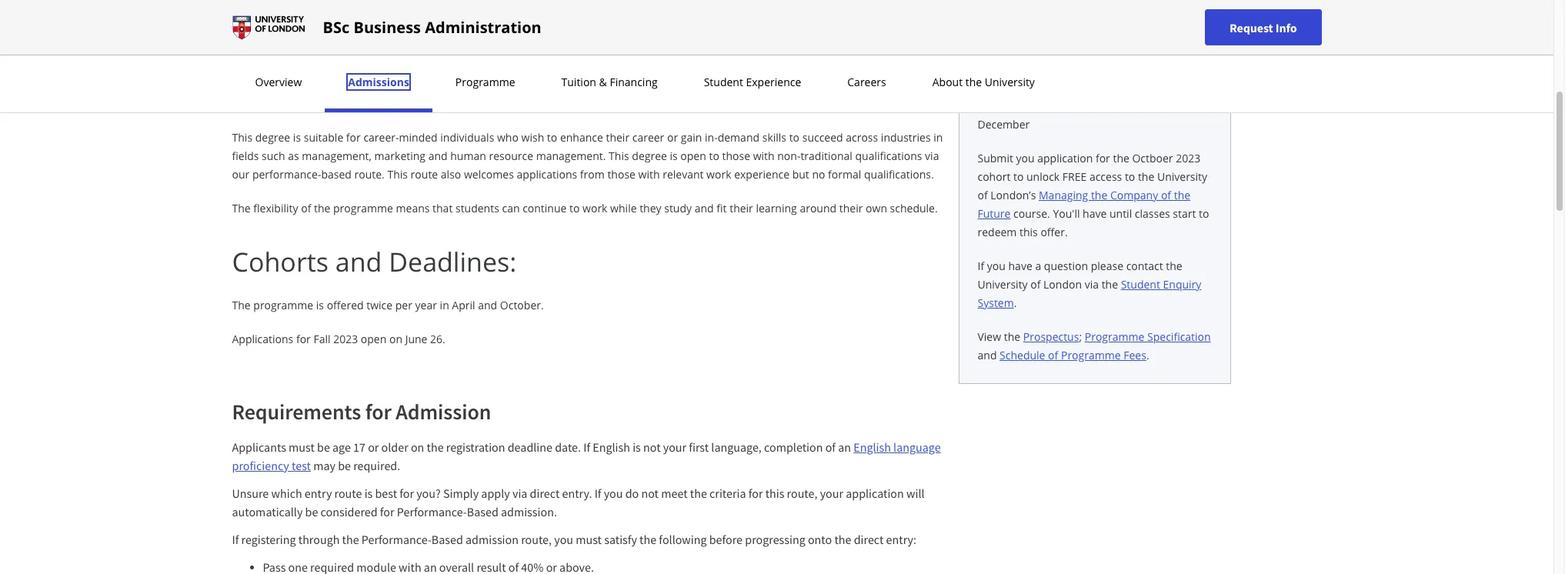 Task type: describe. For each thing, give the bounding box(es) containing it.
for inside applications for april 2024 will open in december
[[1042, 99, 1057, 113]]

study
[[664, 201, 692, 215]]

1 horizontal spatial direct
[[854, 532, 884, 547]]

the up the enquiry at the right
[[1166, 259, 1183, 273]]

performance- inside unsure which entry route is best for you? simply apply via direct entry. if you do not meet the criteria for this route, your application will automatically be considered for performance-based admission.
[[397, 504, 467, 519]]

students
[[456, 201, 499, 215]]

1 vertical spatial based
[[432, 532, 463, 547]]

request
[[1230, 20, 1273, 35]]

and inside view the prospectus ; programme specification and schedule of programme fees .
[[978, 348, 997, 362]]

is right who
[[295, 76, 314, 112]]

date.
[[555, 439, 581, 455]]

0 vertical spatial this
[[232, 130, 252, 145]]

around
[[800, 201, 837, 215]]

meet
[[661, 486, 688, 501]]

in inside this degree is suitable for career-minded individuals who wish to enhance their career or gain in-demand skills to succeed across industries in fields such as management, marketing and human resource management. this degree is open to those with non-traditional qualifications via our performance-based route. this route also welcomes applications from those with relevant work experience but no formal qualifications.
[[934, 130, 943, 145]]

qualifications.
[[864, 167, 934, 182]]

this degree is suitable for career-minded individuals who wish to enhance their career or gain in-demand skills to succeed across industries in fields such as management, marketing and human resource management. this degree is open to those with non-traditional qualifications via our performance-based route. this route also welcomes applications from those with relevant work experience but no formal qualifications.
[[232, 130, 943, 182]]

experience
[[746, 75, 801, 89]]

the down access
[[1091, 188, 1108, 202]]

0 vertical spatial programme
[[333, 201, 393, 215]]

. inside view the prospectus ; programme specification and schedule of programme fees .
[[1147, 348, 1150, 362]]

route.
[[354, 167, 385, 182]]

17
[[353, 439, 366, 455]]

best
[[375, 486, 397, 501]]

required.
[[353, 458, 400, 473]]

1 horizontal spatial degree
[[372, 76, 457, 112]]

1 horizontal spatial on
[[411, 439, 424, 455]]

onto
[[808, 532, 832, 547]]

careers link
[[843, 75, 891, 89]]

such
[[262, 149, 285, 163]]

to right wish
[[547, 130, 557, 145]]

1 vertical spatial or
[[368, 439, 379, 455]]

offered
[[327, 298, 364, 312]]

bsc business administration
[[323, 17, 542, 37]]

bsc
[[323, 17, 350, 37]]

cohort
[[978, 169, 1011, 184]]

first
[[689, 439, 709, 455]]

is up 'do'
[[633, 439, 641, 455]]

the for the programme is offered twice per year in april and october.
[[232, 298, 251, 312]]

2024
[[1085, 99, 1110, 113]]

student for enquiry
[[1121, 277, 1160, 292]]

completion
[[764, 439, 823, 455]]

unlock
[[1027, 169, 1060, 184]]

the inside unsure which entry route is best for you? simply apply via direct entry. if you do not meet the criteria for this route, your application will automatically be considered for performance-based admission.
[[690, 486, 707, 501]]

that
[[433, 201, 453, 215]]

do
[[625, 486, 639, 501]]

and left fit
[[695, 201, 714, 215]]

free
[[1063, 169, 1087, 184]]

if right date.
[[584, 439, 590, 455]]

of right flexibility
[[301, 201, 311, 215]]

the flexibility of the programme means that students can continue to work while they study and fit their learning around their own schedule.
[[232, 201, 938, 215]]

you down unsure which entry route is best for you? simply apply via direct entry. if you do not meet the criteria for this route, your application will automatically be considered for performance-based admission.
[[554, 532, 573, 547]]

not inside unsure which entry route is best for you? simply apply via direct entry. if you do not meet the criteria for this route, your application will automatically be considered for performance-based admission.
[[641, 486, 659, 501]]

course. you'll have until classes start to redeem this offer.
[[978, 206, 1209, 239]]

2 horizontal spatial their
[[839, 201, 863, 215]]

managing the company of the future link
[[978, 188, 1191, 221]]

per
[[395, 298, 412, 312]]

individuals
[[440, 130, 494, 145]]

deadline
[[508, 439, 553, 455]]

the down based
[[314, 201, 330, 215]]

traditional
[[801, 149, 853, 163]]

1 horizontal spatial their
[[730, 201, 753, 215]]

1 vertical spatial programme
[[1085, 329, 1145, 344]]

open inside this degree is suitable for career-minded individuals who wish to enhance their career or gain in-demand skills to succeed across industries in fields such as management, marketing and human resource management. this degree is open to those with non-traditional qualifications via our performance-based route. this route also welcomes applications from those with relevant work experience but no formal qualifications.
[[681, 149, 706, 163]]

route, inside unsure which entry route is best for you? simply apply via direct entry. if you do not meet the criteria for this route, your application will automatically be considered for performance-based admission.
[[787, 486, 818, 501]]

our
[[232, 167, 250, 182]]

applications for applications for april 2024 will open in december
[[978, 99, 1039, 113]]

and left "october."
[[478, 298, 497, 312]]

if you have a question please contact the university of london via the
[[978, 259, 1183, 292]]

criteria
[[710, 486, 746, 501]]

entry
[[305, 486, 332, 501]]

0 vertical spatial those
[[722, 149, 750, 163]]

enquiry
[[1163, 277, 1202, 292]]

june
[[405, 332, 427, 346]]

suitable
[[304, 130, 343, 145]]

overview
[[255, 75, 302, 89]]

while
[[610, 201, 637, 215]]

2023 inside 'submit you application for the octboer 2023 cohort to unlock free access to the university of london's'
[[1176, 151, 1201, 165]]

1 vertical spatial with
[[638, 167, 660, 182]]

submit you application for the octboer 2023 cohort to unlock free access to the university of london's
[[978, 151, 1208, 202]]

0 vertical spatial with
[[753, 149, 775, 163]]

0 horizontal spatial this
[[321, 76, 365, 112]]

satisfy
[[604, 532, 637, 547]]

to up non-
[[789, 130, 800, 145]]

english language proficiency test link
[[232, 439, 941, 473]]

future
[[978, 206, 1011, 221]]

company
[[1110, 188, 1158, 202]]

you'll
[[1053, 206, 1080, 221]]

wish
[[521, 130, 544, 145]]

unsure which entry route is best for you? simply apply via direct entry. if you do not meet the criteria for this route, your application will automatically be considered for performance-based admission.
[[232, 486, 925, 519]]

for right best
[[400, 486, 414, 501]]

for right 'criteria'
[[749, 486, 763, 501]]

the up start
[[1174, 188, 1191, 202]]

1 vertical spatial performance-
[[362, 532, 432, 547]]

no
[[812, 167, 825, 182]]

classes
[[1135, 206, 1170, 221]]

until
[[1110, 206, 1132, 221]]

1 vertical spatial 2023
[[333, 332, 358, 346]]

financing
[[610, 75, 658, 89]]

your inside unsure which entry route is best for you? simply apply via direct entry. if you do not meet the criteria for this route, your application will automatically be considered for performance-based admission.
[[820, 486, 844, 501]]

schedule.
[[890, 201, 938, 215]]

is inside unsure which entry route is best for you? simply apply via direct entry. if you do not meet the criteria for this route, your application will automatically be considered for performance-based admission.
[[365, 486, 373, 501]]

submit
[[978, 151, 1013, 165]]

the down admission
[[427, 439, 444, 455]]

request info
[[1230, 20, 1297, 35]]

based inside unsure which entry route is best for you? simply apply via direct entry. if you do not meet the criteria for this route, your application will automatically be considered for performance-based admission.
[[467, 504, 499, 519]]

0 horizontal spatial your
[[663, 439, 687, 455]]

route inside unsure which entry route is best for you? simply apply via direct entry. if you do not meet the criteria for this route, your application will automatically be considered for performance-based admission.
[[334, 486, 362, 501]]

if registering through the performance-based admission route, you must satisfy the following before progressing onto the direct entry:
[[232, 532, 917, 547]]

if inside unsure which entry route is best for you? simply apply via direct entry. if you do not meet the criteria for this route, your application will automatically be considered for performance-based admission.
[[595, 486, 601, 501]]

the down considered
[[342, 532, 359, 547]]

entry.
[[562, 486, 592, 501]]

to up "london's"
[[1014, 169, 1024, 184]]

1 vertical spatial must
[[576, 532, 602, 547]]

to right 'continue'
[[570, 201, 580, 215]]

for inside 'submit you application for the octboer 2023 cohort to unlock free access to the university of london's'
[[1096, 151, 1110, 165]]

0 vertical spatial university
[[985, 75, 1035, 89]]

of inside managing the company of the future
[[1161, 188, 1171, 202]]

open inside applications for april 2024 will open in december
[[1132, 99, 1158, 113]]

the right satisfy
[[640, 532, 657, 547]]

0 vertical spatial be
[[317, 439, 330, 455]]

through
[[298, 532, 340, 547]]

business
[[354, 17, 421, 37]]

english inside english language proficiency test
[[854, 439, 891, 455]]

of left an
[[826, 439, 836, 455]]

be inside unsure which entry route is best for you? simply apply via direct entry. if you do not meet the criteria for this route, your application will automatically be considered for performance-based admission.
[[305, 504, 318, 519]]

the right 'onto'
[[835, 532, 852, 547]]

1 english from the left
[[593, 439, 630, 455]]

2 vertical spatial programme
[[1061, 348, 1121, 362]]

of inside if you have a question please contact the university of london via the
[[1031, 277, 1041, 292]]

test
[[292, 458, 311, 473]]

london's
[[991, 188, 1036, 202]]

performance-
[[252, 167, 321, 182]]

fields
[[232, 149, 259, 163]]

have for you'll
[[1083, 206, 1107, 221]]

cohorts and deadlines:
[[232, 244, 517, 279]]

1 vertical spatial programme
[[253, 298, 313, 312]]

for down best
[[380, 504, 394, 519]]

1 vertical spatial be
[[338, 458, 351, 473]]

management.
[[536, 149, 606, 163]]

for:
[[464, 76, 506, 112]]

they
[[640, 201, 662, 215]]

you inside 'submit you application for the octboer 2023 cohort to unlock free access to the university of london's'
[[1016, 151, 1035, 165]]

but
[[792, 167, 809, 182]]

prospectus link
[[1023, 329, 1079, 344]]

older
[[381, 439, 408, 455]]

0 vertical spatial on
[[389, 332, 403, 346]]

view the prospectus ; programme specification and schedule of programme fees .
[[978, 329, 1211, 362]]

in-
[[705, 130, 718, 145]]

tuition & financing
[[561, 75, 658, 89]]

continue
[[523, 201, 567, 215]]

via inside if you have a question please contact the university of london via the
[[1085, 277, 1099, 292]]

view
[[978, 329, 1001, 344]]

1 vertical spatial degree
[[255, 130, 290, 145]]

automatically
[[232, 504, 303, 519]]



Task type: locate. For each thing, give the bounding box(es) containing it.
in up octboer at the top right
[[1161, 99, 1170, 113]]

1 vertical spatial the
[[232, 298, 251, 312]]

april left 2024 on the top
[[1059, 99, 1083, 113]]

0 horizontal spatial their
[[606, 130, 630, 145]]

0 vertical spatial based
[[467, 504, 499, 519]]

via up admission.
[[513, 486, 528, 501]]

may
[[313, 458, 336, 473]]

applicants
[[232, 439, 286, 455]]

from
[[580, 167, 605, 182]]

this down marketing
[[387, 167, 408, 182]]

or left gain
[[667, 130, 678, 145]]

open right 2024 on the top
[[1132, 99, 1158, 113]]

0 vertical spatial programme
[[456, 75, 515, 89]]

be down the entry
[[305, 504, 318, 519]]

student left experience
[[704, 75, 743, 89]]

applications inside applications for april 2024 will open in december
[[978, 99, 1039, 113]]

1 horizontal spatial based
[[467, 504, 499, 519]]

the for the flexibility of the programme means that students can continue to work while they study and fit their learning around their own schedule.
[[232, 201, 251, 215]]

via
[[925, 149, 939, 163], [1085, 277, 1099, 292], [513, 486, 528, 501]]

to right start
[[1199, 206, 1209, 221]]

you down redeem
[[987, 259, 1006, 273]]

work up fit
[[707, 167, 732, 182]]

admission.
[[501, 504, 557, 519]]

direct up admission.
[[530, 486, 560, 501]]

will inside unsure which entry route is best for you? simply apply via direct entry. if you do not meet the criteria for this route, your application will automatically be considered for performance-based admission.
[[907, 486, 925, 501]]

0 vertical spatial direct
[[530, 486, 560, 501]]

the inside view the prospectus ; programme specification and schedule of programme fees .
[[1004, 329, 1021, 344]]

their left own
[[839, 201, 863, 215]]

if inside if you have a question please contact the university of london via the
[[978, 259, 984, 273]]

0 horizontal spatial have
[[1009, 259, 1033, 273]]

managing the company of the future
[[978, 188, 1191, 221]]

if
[[978, 259, 984, 273], [584, 439, 590, 455], [595, 486, 601, 501], [232, 532, 239, 547]]

if right entry.
[[595, 486, 601, 501]]

deadlines:
[[389, 244, 517, 279]]

based left admission
[[432, 532, 463, 547]]

and inside this degree is suitable for career-minded individuals who wish to enhance their career or gain in-demand skills to succeed across industries in fields such as management, marketing and human resource management. this degree is open to those with non-traditional qualifications via our performance-based route. this route also welcomes applications from those with relevant work experience but no formal qualifications.
[[428, 149, 448, 163]]

be left age
[[317, 439, 330, 455]]

if left registering
[[232, 532, 239, 547]]

you
[[1016, 151, 1035, 165], [987, 259, 1006, 273], [604, 486, 623, 501], [554, 532, 573, 547]]

programme up fees
[[1085, 329, 1145, 344]]

0 vertical spatial your
[[663, 439, 687, 455]]

this down course.
[[1020, 225, 1038, 239]]

0 horizontal spatial with
[[638, 167, 660, 182]]

may be required.
[[311, 458, 400, 473]]

based down apply on the bottom left
[[467, 504, 499, 519]]

applications for applications for fall 2023 open on june 26.
[[232, 332, 293, 346]]

university up december
[[985, 75, 1035, 89]]

own
[[866, 201, 887, 215]]

not left "first"
[[643, 439, 661, 455]]

1 horizontal spatial english
[[854, 439, 891, 455]]

1 vertical spatial on
[[411, 439, 424, 455]]

for left fall
[[296, 332, 311, 346]]

degree up such
[[255, 130, 290, 145]]

requirements
[[232, 398, 361, 426]]

the right about
[[966, 75, 982, 89]]

1 vertical spatial direct
[[854, 532, 884, 547]]

application inside unsure which entry route is best for you? simply apply via direct entry. if you do not meet the criteria for this route, your application will automatically be considered for performance-based admission.
[[846, 486, 904, 501]]

those down demand
[[722, 149, 750, 163]]

experience
[[734, 167, 790, 182]]

1 vertical spatial in
[[934, 130, 943, 145]]

0 vertical spatial the
[[232, 201, 251, 215]]

you inside if you have a question please contact the university of london via the
[[987, 259, 1006, 273]]

you up "unlock"
[[1016, 151, 1035, 165]]

0 horizontal spatial or
[[368, 439, 379, 455]]

1 vertical spatial your
[[820, 486, 844, 501]]

in inside applications for april 2024 will open in december
[[1161, 99, 1170, 113]]

1 vertical spatial via
[[1085, 277, 1099, 292]]

is left offered
[[316, 298, 324, 312]]

not right 'do'
[[641, 486, 659, 501]]

registration
[[446, 439, 505, 455]]

1 vertical spatial work
[[583, 201, 608, 215]]

1 horizontal spatial route
[[411, 167, 438, 182]]

to down in-
[[709, 149, 719, 163]]

1 vertical spatial route,
[[521, 532, 552, 547]]

human
[[450, 149, 486, 163]]

for up older
[[365, 398, 392, 426]]

university inside if you have a question please contact the university of london via the
[[978, 277, 1028, 292]]

1 vertical spatial those
[[608, 167, 636, 182]]

those
[[722, 149, 750, 163], [608, 167, 636, 182]]

0 horizontal spatial on
[[389, 332, 403, 346]]

to up company
[[1125, 169, 1135, 184]]

the down the our
[[232, 201, 251, 215]]

student for experience
[[704, 75, 743, 89]]

or right 17 at bottom
[[368, 439, 379, 455]]

work left while
[[583, 201, 608, 215]]

programme down ;
[[1061, 348, 1121, 362]]

2023
[[1176, 151, 1201, 165], [333, 332, 358, 346]]

applications left fall
[[232, 332, 293, 346]]

applications
[[517, 167, 577, 182]]

london
[[1044, 277, 1082, 292]]

0 horizontal spatial route
[[334, 486, 362, 501]]

this inside unsure which entry route is best for you? simply apply via direct entry. if you do not meet the criteria for this route, your application will automatically be considered for performance-based admission.
[[765, 486, 785, 501]]

2023 right fall
[[333, 332, 358, 346]]

in right industries
[[934, 130, 943, 145]]

about the university link
[[928, 75, 1040, 89]]

0 vertical spatial application
[[1038, 151, 1093, 165]]

1 vertical spatial have
[[1009, 259, 1033, 273]]

1 vertical spatial this
[[609, 149, 629, 163]]

via down industries
[[925, 149, 939, 163]]

0 horizontal spatial degree
[[255, 130, 290, 145]]

0 vertical spatial work
[[707, 167, 732, 182]]

2 english from the left
[[854, 439, 891, 455]]

fees
[[1124, 348, 1147, 362]]

with up experience
[[753, 149, 775, 163]]

university down octboer at the top right
[[1157, 169, 1208, 184]]

1 horizontal spatial via
[[925, 149, 939, 163]]

university of london image
[[232, 15, 304, 40]]

programme down route.
[[333, 201, 393, 215]]

this up fields
[[232, 130, 252, 145]]

application inside 'submit you application for the octboer 2023 cohort to unlock free access to the university of london's'
[[1038, 151, 1093, 165]]

resource
[[489, 149, 533, 163]]

route, down completion
[[787, 486, 818, 501]]

you inside unsure which entry route is best for you? simply apply via direct entry. if you do not meet the criteria for this route, your application will automatically be considered for performance-based admission.
[[604, 486, 623, 501]]

2 the from the top
[[232, 298, 251, 312]]

0 vertical spatial performance-
[[397, 504, 467, 519]]

0 horizontal spatial will
[[907, 486, 925, 501]]

student enquiry system
[[978, 277, 1202, 310]]

schedule of programme fees link
[[1000, 348, 1147, 362]]

is left best
[[365, 486, 373, 501]]

is up relevant
[[670, 149, 678, 163]]

an
[[838, 439, 851, 455]]

which
[[271, 486, 302, 501]]

1 horizontal spatial applications
[[978, 99, 1039, 113]]

industries
[[881, 130, 931, 145]]

marketing
[[374, 149, 426, 163]]

2 horizontal spatial degree
[[632, 149, 667, 163]]

this up progressing
[[765, 486, 785, 501]]

degree up minded
[[372, 76, 457, 112]]

have for you
[[1009, 259, 1033, 273]]

minded
[[399, 130, 438, 145]]

0 vertical spatial route,
[[787, 486, 818, 501]]

access
[[1090, 169, 1122, 184]]

programme down cohorts
[[253, 298, 313, 312]]

0 horizontal spatial applications
[[232, 332, 293, 346]]

gain
[[681, 130, 702, 145]]

admissions
[[348, 75, 409, 89]]

question
[[1044, 259, 1088, 273]]

performance- down best
[[362, 532, 432, 547]]

for
[[1042, 99, 1057, 113], [346, 130, 361, 145], [1096, 151, 1110, 165], [296, 332, 311, 346], [365, 398, 392, 426], [400, 486, 414, 501], [749, 486, 763, 501], [380, 504, 394, 519]]

with up they
[[638, 167, 660, 182]]

2 vertical spatial open
[[361, 332, 387, 346]]

open down twice
[[361, 332, 387, 346]]

career
[[632, 130, 664, 145]]

0 horizontal spatial april
[[452, 298, 475, 312]]

university inside 'submit you application for the octboer 2023 cohort to unlock free access to the university of london's'
[[1157, 169, 1208, 184]]

enhance
[[560, 130, 603, 145]]

student
[[704, 75, 743, 89], [1121, 277, 1160, 292]]

0 horizontal spatial work
[[583, 201, 608, 215]]

0 horizontal spatial student
[[704, 75, 743, 89]]

overview link
[[251, 75, 307, 89]]

of down a
[[1031, 277, 1041, 292]]

this
[[321, 76, 365, 112], [1020, 225, 1038, 239], [765, 486, 785, 501]]

have
[[1083, 206, 1107, 221], [1009, 259, 1033, 273]]

those right from
[[608, 167, 636, 182]]

contact
[[1126, 259, 1163, 273]]

via inside this degree is suitable for career-minded individuals who wish to enhance their career or gain in-demand skills to succeed across industries in fields such as management, marketing and human resource management. this degree is open to those with non-traditional qualifications via our performance-based route. this route also welcomes applications from those with relevant work experience but no formal qualifications.
[[925, 149, 939, 163]]

have left until
[[1083, 206, 1107, 221]]

have inside course. you'll have until classes start to redeem this offer.
[[1083, 206, 1107, 221]]

the up access
[[1113, 151, 1130, 165]]

1 vertical spatial this
[[1020, 225, 1038, 239]]

1 horizontal spatial this
[[387, 167, 408, 182]]

2 vertical spatial this
[[765, 486, 785, 501]]

2 horizontal spatial this
[[1020, 225, 1038, 239]]

1 vertical spatial april
[[452, 298, 475, 312]]

2 vertical spatial be
[[305, 504, 318, 519]]

route up considered
[[334, 486, 362, 501]]

student inside student enquiry system
[[1121, 277, 1160, 292]]

1 horizontal spatial will
[[1113, 99, 1129, 113]]

2 vertical spatial via
[[513, 486, 528, 501]]

via down please
[[1085, 277, 1099, 292]]

programme
[[456, 75, 515, 89], [1085, 329, 1145, 344], [1061, 348, 1121, 362]]

this right management.
[[609, 149, 629, 163]]

2 vertical spatial degree
[[632, 149, 667, 163]]

1 horizontal spatial application
[[1038, 151, 1093, 165]]

;
[[1079, 329, 1082, 344]]

0 vertical spatial 2023
[[1176, 151, 1201, 165]]

the down octboer at the top right
[[1138, 169, 1155, 184]]

management,
[[302, 149, 372, 163]]

or inside this degree is suitable for career-minded individuals who wish to enhance their career or gain in-demand skills to succeed across industries in fields such as management, marketing and human resource management. this degree is open to those with non-traditional qualifications via our performance-based route. this route also welcomes applications from those with relevant work experience but no formal qualifications.
[[667, 130, 678, 145]]

application up entry:
[[846, 486, 904, 501]]

or
[[667, 130, 678, 145], [368, 439, 379, 455]]

to inside course. you'll have until classes start to redeem this offer.
[[1199, 206, 1209, 221]]

0 vertical spatial in
[[1161, 99, 1170, 113]]

their inside this degree is suitable for career-minded individuals who wish to enhance their career or gain in-demand skills to succeed across industries in fields such as management, marketing and human resource management. this degree is open to those with non-traditional qualifications via our performance-based route. this route also welcomes applications from those with relevant work experience but no formal qualifications.
[[606, 130, 630, 145]]

year
[[415, 298, 437, 312]]

0 vertical spatial degree
[[372, 76, 457, 112]]

april right year
[[452, 298, 475, 312]]

route, down admission.
[[521, 532, 552, 547]]

english right an
[[854, 439, 891, 455]]

0 horizontal spatial application
[[846, 486, 904, 501]]

language,
[[711, 439, 762, 455]]

0 horizontal spatial must
[[289, 439, 315, 455]]

the
[[966, 75, 982, 89], [1113, 151, 1130, 165], [1138, 169, 1155, 184], [1091, 188, 1108, 202], [1174, 188, 1191, 202], [314, 201, 330, 215], [1166, 259, 1183, 273], [1102, 277, 1118, 292], [1004, 329, 1021, 344], [427, 439, 444, 455], [690, 486, 707, 501], [342, 532, 359, 547], [640, 532, 657, 547], [835, 532, 852, 547]]

age
[[332, 439, 351, 455]]

before
[[709, 532, 743, 547]]

1 horizontal spatial .
[[1147, 348, 1150, 362]]

1 horizontal spatial those
[[722, 149, 750, 163]]

of down cohort
[[978, 188, 988, 202]]

be down age
[[338, 458, 351, 473]]

their
[[606, 130, 630, 145], [730, 201, 753, 215], [839, 201, 863, 215]]

info
[[1276, 20, 1297, 35]]

0 vertical spatial this
[[321, 76, 365, 112]]

1 the from the top
[[232, 201, 251, 215]]

route,
[[787, 486, 818, 501], [521, 532, 552, 547]]

flexibility
[[253, 201, 298, 215]]

following
[[659, 532, 707, 547]]

26.
[[430, 332, 445, 346]]

qualifications
[[855, 149, 922, 163]]

of inside view the prospectus ; programme specification and schedule of programme fees .
[[1048, 348, 1058, 362]]

0 vertical spatial .
[[1014, 296, 1017, 310]]

who is this degree for:
[[232, 76, 506, 112]]

april inside applications for april 2024 will open in december
[[1059, 99, 1083, 113]]

of inside 'submit you application for the octboer 2023 cohort to unlock free access to the university of london's'
[[978, 188, 988, 202]]

and down view
[[978, 348, 997, 362]]

not
[[643, 439, 661, 455], [641, 486, 659, 501]]

2 vertical spatial in
[[440, 298, 449, 312]]

is up as
[[293, 130, 301, 145]]

via inside unsure which entry route is best for you? simply apply via direct entry. if you do not meet the criteria for this route, your application will automatically be considered for performance-based admission.
[[513, 486, 528, 501]]

request info button
[[1205, 9, 1322, 45]]

0 horizontal spatial programme
[[253, 298, 313, 312]]

based
[[321, 167, 352, 182]]

careers
[[848, 75, 886, 89]]

2 horizontal spatial via
[[1085, 277, 1099, 292]]

will down language
[[907, 486, 925, 501]]

administration
[[425, 17, 542, 37]]

university up "system"
[[978, 277, 1028, 292]]

english
[[593, 439, 630, 455], [854, 439, 891, 455]]

must left satisfy
[[576, 532, 602, 547]]

1 vertical spatial student
[[1121, 277, 1160, 292]]

1 horizontal spatial 2023
[[1176, 151, 1201, 165]]

the up schedule
[[1004, 329, 1021, 344]]

be
[[317, 439, 330, 455], [338, 458, 351, 473], [305, 504, 318, 519]]

this inside course. you'll have until classes start to redeem this offer.
[[1020, 225, 1038, 239]]

1 horizontal spatial with
[[753, 149, 775, 163]]

the right meet
[[690, 486, 707, 501]]

2 horizontal spatial open
[[1132, 99, 1158, 113]]

0 vertical spatial student
[[704, 75, 743, 89]]

degree down "career"
[[632, 149, 667, 163]]

programme specification link
[[1085, 329, 1211, 344]]

the down cohorts
[[232, 298, 251, 312]]

have inside if you have a question please contact the university of london via the
[[1009, 259, 1033, 273]]

1 horizontal spatial april
[[1059, 99, 1083, 113]]

0 horizontal spatial route,
[[521, 532, 552, 547]]

direct inside unsure which entry route is best for you? simply apply via direct entry. if you do not meet the criteria for this route, your application will automatically be considered for performance-based admission.
[[530, 486, 560, 501]]

0 vertical spatial have
[[1083, 206, 1107, 221]]

1 vertical spatial application
[[846, 486, 904, 501]]

1 vertical spatial route
[[334, 486, 362, 501]]

application
[[1038, 151, 1093, 165], [846, 486, 904, 501]]

route left also at left
[[411, 167, 438, 182]]

1 vertical spatial university
[[1157, 169, 1208, 184]]

their right fit
[[730, 201, 753, 215]]

0 vertical spatial must
[[289, 439, 315, 455]]

for up management, on the top left of page
[[346, 130, 361, 145]]

programme down administration
[[456, 75, 515, 89]]

1 vertical spatial applications
[[232, 332, 293, 346]]

a
[[1035, 259, 1041, 273]]

will inside applications for april 2024 will open in december
[[1113, 99, 1129, 113]]

performance- down you?
[[397, 504, 467, 519]]

1 vertical spatial will
[[907, 486, 925, 501]]

1 horizontal spatial this
[[765, 486, 785, 501]]

0 vertical spatial not
[[643, 439, 661, 455]]

0 vertical spatial open
[[1132, 99, 1158, 113]]

offer.
[[1041, 225, 1068, 239]]

admissions link
[[343, 75, 414, 89]]

0 horizontal spatial open
[[361, 332, 387, 346]]

and up offered
[[335, 244, 382, 279]]

relevant
[[663, 167, 704, 182]]

for left 2024 on the top
[[1042, 99, 1057, 113]]

0 horizontal spatial .
[[1014, 296, 1017, 310]]

open down gain
[[681, 149, 706, 163]]

work inside this degree is suitable for career-minded individuals who wish to enhance their career or gain in-demand skills to succeed across industries in fields such as management, marketing and human resource management. this degree is open to those with non-traditional qualifications via our performance-based route. this route also welcomes applications from those with relevant work experience but no formal qualifications.
[[707, 167, 732, 182]]

1 horizontal spatial in
[[934, 130, 943, 145]]

programme link
[[451, 75, 520, 89]]

must up test
[[289, 439, 315, 455]]

1 horizontal spatial student
[[1121, 277, 1160, 292]]

for inside this degree is suitable for career-minded individuals who wish to enhance their career or gain in-demand skills to succeed across industries in fields such as management, marketing and human resource management. this degree is open to those with non-traditional qualifications via our performance-based route. this route also welcomes applications from those with relevant work experience but no formal qualifications.
[[346, 130, 361, 145]]

with
[[753, 149, 775, 163], [638, 167, 660, 182]]

of up classes
[[1161, 188, 1171, 202]]

route inside this degree is suitable for career-minded individuals who wish to enhance their career or gain in-demand skills to succeed across industries in fields such as management, marketing and human resource management. this degree is open to those with non-traditional qualifications via our performance-based route. this route also welcomes applications from those with relevant work experience but no formal qualifications.
[[411, 167, 438, 182]]

the down please
[[1102, 277, 1118, 292]]

0 horizontal spatial in
[[440, 298, 449, 312]]

non-
[[778, 149, 801, 163]]

and up also at left
[[428, 149, 448, 163]]

requirements for admission
[[232, 398, 491, 426]]

0 vertical spatial via
[[925, 149, 939, 163]]

1 vertical spatial .
[[1147, 348, 1150, 362]]

learning
[[756, 201, 797, 215]]

1 vertical spatial not
[[641, 486, 659, 501]]



Task type: vqa. For each thing, say whether or not it's contained in the screenshot.
first How from the bottom of the page
no



